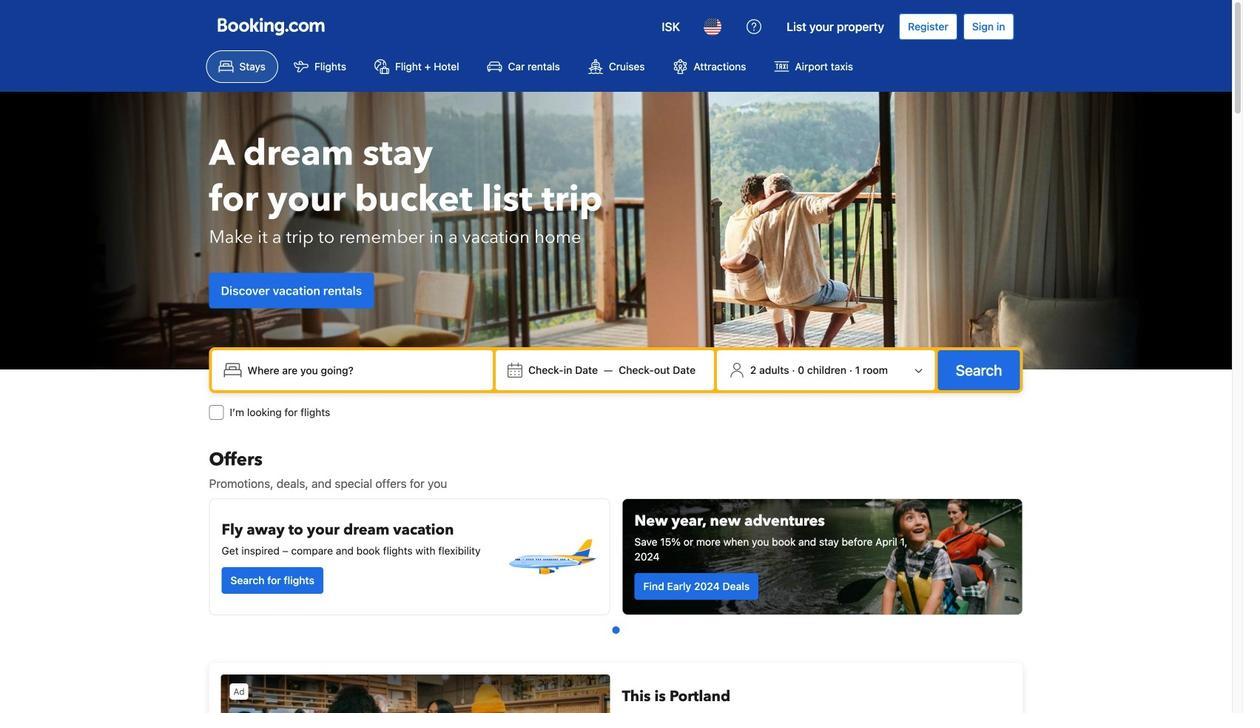 Task type: vqa. For each thing, say whether or not it's contained in the screenshot.
US$69 inside the the From US$69 US$55.20
no



Task type: locate. For each thing, give the bounding box(es) containing it.
main content
[[203, 448, 1030, 713]]

progress bar
[[613, 626, 620, 634]]

booking.com image
[[218, 18, 325, 36]]

fly away to your dream vacation image
[[506, 511, 598, 603]]



Task type: describe. For each thing, give the bounding box(es) containing it.
a young girl and woman kayak on a river image
[[623, 499, 1023, 615]]

Where are you going? field
[[242, 357, 487, 384]]



